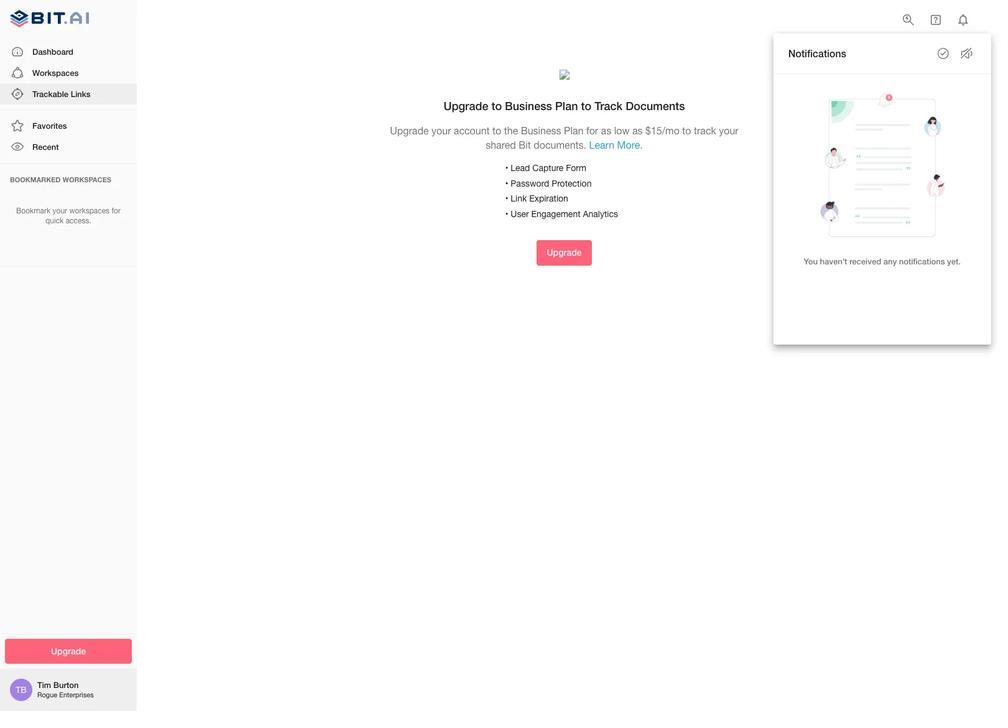 Task type: vqa. For each thing, say whether or not it's contained in the screenshot.
Notifications
yes



Task type: describe. For each thing, give the bounding box(es) containing it.
tim
[[37, 680, 51, 690]]

to left track
[[683, 125, 692, 136]]

upgrade inside upgrade your account to the business plan for as low as $15/mo to track your shared bit documents.
[[390, 125, 429, 136]]

favorites
[[32, 121, 67, 131]]

access.
[[66, 217, 91, 225]]

recent button
[[0, 136, 137, 158]]

shared
[[486, 139, 516, 151]]

dashboard button
[[0, 41, 137, 62]]

upgrade to business plan to track documents
[[444, 99, 686, 112]]

learn more.
[[590, 139, 643, 151]]

lead
[[511, 163, 530, 173]]

to left the
[[493, 125, 502, 136]]

quick
[[46, 217, 64, 225]]

your for for
[[53, 206, 67, 215]]

bookmarked
[[10, 175, 61, 183]]

links
[[71, 89, 91, 99]]

for inside the bookmark your workspaces for quick access.
[[112, 206, 121, 215]]

0 vertical spatial plan
[[556, 99, 578, 112]]

4 • from the top
[[506, 209, 509, 219]]

2 as from the left
[[633, 125, 643, 136]]

enterprises
[[59, 692, 94, 699]]

0 vertical spatial business
[[505, 99, 553, 112]]

notifications
[[900, 256, 946, 266]]

form
[[566, 163, 587, 173]]

you haven't received any notifications yet.
[[805, 256, 962, 266]]

1 as from the left
[[602, 125, 612, 136]]

• lead capture form • password protection • link expiration • user engagement analytics
[[506, 163, 619, 219]]

workspaces button
[[0, 62, 137, 83]]

to left the track
[[582, 99, 592, 112]]

$15/mo
[[646, 125, 680, 136]]

favorites button
[[0, 115, 137, 136]]

business inside upgrade your account to the business plan for as low as $15/mo to track your shared bit documents.
[[521, 125, 562, 136]]

burton
[[53, 680, 79, 690]]

engagement
[[532, 209, 581, 219]]

3 • from the top
[[506, 194, 509, 204]]

notifications
[[789, 47, 847, 59]]

0 vertical spatial upgrade button
[[537, 240, 592, 266]]

tb
[[16, 685, 27, 695]]

user
[[511, 209, 529, 219]]

plan inside upgrade your account to the business plan for as low as $15/mo to track your shared bit documents.
[[564, 125, 584, 136]]

received
[[850, 256, 882, 266]]



Task type: locate. For each thing, give the bounding box(es) containing it.
learn
[[590, 139, 615, 151]]

rogue
[[37, 692, 57, 699]]

any
[[884, 256, 898, 266]]

plan up documents.
[[564, 125, 584, 136]]

2 • from the top
[[506, 178, 509, 188]]

protection
[[552, 178, 592, 188]]

•
[[506, 163, 509, 173], [506, 178, 509, 188], [506, 194, 509, 204], [506, 209, 509, 219]]

• left user
[[506, 209, 509, 219]]

for inside upgrade your account to the business plan for as low as $15/mo to track your shared bit documents.
[[587, 125, 599, 136]]

trackable
[[32, 89, 68, 99]]

• left the link
[[506, 194, 509, 204]]

business up the
[[505, 99, 553, 112]]

plan
[[556, 99, 578, 112], [564, 125, 584, 136]]

as
[[602, 125, 612, 136], [633, 125, 643, 136]]

account
[[454, 125, 490, 136]]

learn more. link
[[590, 139, 643, 151]]

1 vertical spatial upgrade button
[[5, 639, 132, 664]]

your
[[432, 125, 451, 136], [720, 125, 739, 136], [53, 206, 67, 215]]

business
[[505, 99, 553, 112], [521, 125, 562, 136]]

upgrade your account to the business plan for as low as $15/mo to track your shared bit documents.
[[390, 125, 739, 151]]

0 horizontal spatial your
[[53, 206, 67, 215]]

• left lead
[[506, 163, 509, 173]]

upgrade button down engagement
[[537, 240, 592, 266]]

recent
[[32, 142, 59, 152]]

trackable links
[[32, 89, 91, 99]]

capture
[[533, 163, 564, 173]]

0 horizontal spatial for
[[112, 206, 121, 215]]

low
[[615, 125, 630, 136]]

you
[[805, 256, 818, 266]]

your right track
[[720, 125, 739, 136]]

password
[[511, 178, 550, 188]]

the
[[505, 125, 519, 136]]

workspaces
[[32, 68, 79, 78]]

documents
[[626, 99, 686, 112]]

1 • from the top
[[506, 163, 509, 173]]

2 horizontal spatial your
[[720, 125, 739, 136]]

track
[[694, 125, 717, 136]]

analytics
[[583, 209, 619, 219]]

1 horizontal spatial as
[[633, 125, 643, 136]]

1 vertical spatial plan
[[564, 125, 584, 136]]

bit
[[519, 139, 531, 151]]

documents.
[[534, 139, 587, 151]]

plan up upgrade your account to the business plan for as low as $15/mo to track your shared bit documents.
[[556, 99, 578, 112]]

bookmark
[[16, 206, 51, 215]]

upgrade
[[444, 99, 489, 112], [390, 125, 429, 136], [547, 247, 582, 258], [51, 646, 86, 656]]

your for to
[[432, 125, 451, 136]]

0 vertical spatial for
[[587, 125, 599, 136]]

1 vertical spatial business
[[521, 125, 562, 136]]

business up bit
[[521, 125, 562, 136]]

link
[[511, 194, 527, 204]]

expiration
[[530, 194, 569, 204]]

upgrade button up burton
[[5, 639, 132, 664]]

bookmarked workspaces
[[10, 175, 111, 183]]

workspaces
[[69, 206, 110, 215]]

1 vertical spatial for
[[112, 206, 121, 215]]

tim burton rogue enterprises
[[37, 680, 94, 699]]

upgrade button
[[537, 240, 592, 266], [5, 639, 132, 664]]

1 horizontal spatial upgrade button
[[537, 240, 592, 266]]

workspaces
[[63, 175, 111, 183]]

track
[[595, 99, 623, 112]]

for right the workspaces
[[112, 206, 121, 215]]

your inside the bookmark your workspaces for quick access.
[[53, 206, 67, 215]]

trackable links button
[[0, 83, 137, 105]]

your left account
[[432, 125, 451, 136]]

for up learn
[[587, 125, 599, 136]]

as up learn
[[602, 125, 612, 136]]

0 horizontal spatial as
[[602, 125, 612, 136]]

as right the low
[[633, 125, 643, 136]]

your up quick
[[53, 206, 67, 215]]

haven't
[[821, 256, 848, 266]]

more.
[[618, 139, 643, 151]]

yet.
[[948, 256, 962, 266]]

• left password
[[506, 178, 509, 188]]

bookmark your workspaces for quick access.
[[16, 206, 121, 225]]

1 horizontal spatial your
[[432, 125, 451, 136]]

dashboard
[[32, 46, 73, 56]]

to up shared
[[492, 99, 502, 112]]

for
[[587, 125, 599, 136], [112, 206, 121, 215]]

1 horizontal spatial for
[[587, 125, 599, 136]]

0 horizontal spatial upgrade button
[[5, 639, 132, 664]]

to
[[492, 99, 502, 112], [582, 99, 592, 112], [493, 125, 502, 136], [683, 125, 692, 136]]



